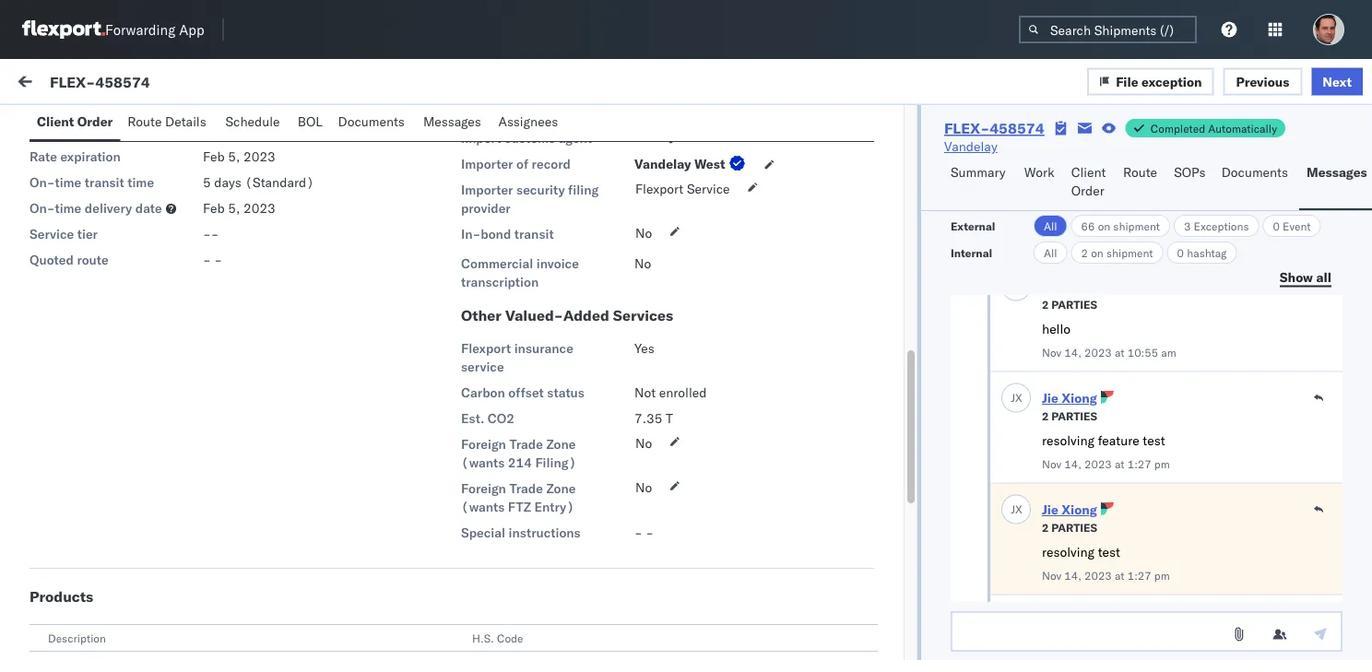 Task type: describe. For each thing, give the bounding box(es) containing it.
trade for ftz
[[509, 481, 543, 497]]

0 hashtag
[[1177, 246, 1227, 260]]

schedule button
[[218, 105, 290, 141]]

summary button
[[943, 156, 1017, 210]]

related
[[720, 160, 759, 174]]

0 horizontal spatial client
[[37, 113, 74, 130]]

carrier
[[77, 97, 117, 113]]

on-time delivery date
[[30, 201, 162, 217]]

import customs agent
[[461, 130, 592, 147]]

2 parties for feature
[[1042, 410, 1097, 424]]

zone for foreign trade zone (wants ftz entry)
[[546, 481, 576, 497]]

0 vertical spatial jie
[[164, 200, 180, 216]]

2 parties for test
[[1042, 521, 1097, 535]]

number
[[131, 123, 177, 139]]

sops
[[1174, 164, 1206, 180]]

0 vertical spatial j
[[138, 202, 141, 213]]

2 vertical spatial x
[[1015, 503, 1022, 516]]

h.s.
[[472, 632, 494, 646]]

1 horizontal spatial client order
[[1071, 164, 1106, 199]]

import for import customs service
[[461, 101, 501, 117]]

exception
[[1142, 73, 1202, 89]]

2023 inside the resolving feature test nov 14, 2023 at 1:27 pm
[[1084, 458, 1112, 472]]

2023 inside the hello nov 14, 2023 at 10:55 am
[[1084, 346, 1112, 360]]

enrolled
[[659, 385, 707, 401]]

flex-458574 link
[[944, 119, 1045, 137]]

valued-
[[505, 307, 563, 325]]

instructions
[[509, 525, 581, 541]]

0 vertical spatial order
[[77, 113, 113, 130]]

jie for feature
[[1042, 391, 1058, 407]]

jie xiong button for test
[[1042, 502, 1097, 518]]

internal for internal
[[951, 246, 992, 260]]

completed automatically
[[1151, 121, 1277, 135]]

test inside resolving test nov 14, 2023 at 1:27 pm
[[1098, 544, 1120, 560]]

1 horizontal spatial client
[[970, 160, 1000, 174]]

contract
[[77, 123, 127, 139]]

0 vertical spatial client order button
[[30, 105, 120, 141]]

foreign trade zone (wants ftz entry)
[[461, 481, 576, 515]]

66
[[1081, 219, 1095, 233]]

transit for time
[[85, 175, 124, 191]]

message for message list
[[214, 117, 266, 133]]

invoice
[[537, 256, 579, 272]]

66 on shipment
[[1081, 219, 1160, 233]]

carbon offset status
[[461, 385, 585, 401]]

0 event
[[1273, 219, 1311, 233]]

on- for on-time delivery date
[[30, 201, 55, 217]]

1 vertical spatial client order button
[[1064, 156, 1116, 210]]

work for my
[[53, 71, 100, 96]]

automatically
[[1208, 121, 1277, 135]]

agent
[[559, 130, 592, 147]]

import work
[[137, 76, 209, 92]]

shipment for 66 on shipment
[[1113, 219, 1160, 233]]

1:27 inside the resolving feature test nov 14, 2023 at 1:27 pm
[[1128, 458, 1152, 472]]

est. co2
[[461, 411, 514, 427]]

external for external
[[951, 219, 995, 233]]

next button
[[1312, 68, 1363, 95]]

2 vertical spatial j
[[1011, 503, 1015, 516]]

west
[[694, 156, 725, 172]]

foreign for foreign trade zone (wants 214 filing)
[[461, 437, 506, 453]]

actions
[[1220, 160, 1258, 174]]

quoted contract number
[[30, 123, 177, 139]]

nov inside the resolving feature test nov 14, 2023 at 1:27 pm
[[1042, 458, 1062, 472]]

0 for 0 hashtag
[[1177, 246, 1184, 260]]

transcription
[[461, 274, 539, 290]]

0 horizontal spatial feature
[[186, 231, 228, 248]]

t
[[666, 411, 673, 427]]

completed
[[1151, 121, 1205, 135]]

1 vertical spatial flex-
[[944, 119, 990, 137]]

0 horizontal spatial service
[[30, 226, 74, 243]]

bol
[[298, 113, 323, 130]]

previous
[[1236, 73, 1289, 89]]

item/shipment
[[789, 160, 864, 174]]

message list
[[214, 117, 291, 133]]

quoted for quoted contract number
[[30, 123, 74, 139]]

message list button
[[207, 109, 302, 145]]

0 vertical spatial work
[[179, 76, 209, 92]]

resize handle column header for message
[[689, 154, 711, 266]]

- - for quoted route
[[203, 252, 222, 268]]

(standard)
[[245, 175, 314, 191]]

resize handle column header for related work item/shipment
[[939, 154, 961, 266]]

2 on shipment
[[1081, 246, 1153, 260]]

work inside button
[[1024, 164, 1055, 180]]

forwarding app link
[[22, 20, 204, 39]]

1 horizontal spatial 458574
[[990, 119, 1045, 137]]

2 vertical spatial j x
[[1011, 503, 1022, 516]]

security
[[516, 182, 565, 198]]

rate
[[30, 149, 57, 165]]

flexport. image
[[22, 20, 105, 39]]

2 for test
[[1042, 521, 1049, 535]]

external (0) button
[[22, 109, 116, 145]]

entry)
[[534, 499, 574, 515]]

1 vertical spatial j x
[[1011, 391, 1022, 405]]

not
[[634, 385, 656, 401]]

xiong for feature
[[1062, 391, 1097, 407]]

5 days (standard)
[[203, 175, 314, 191]]

days
[[214, 175, 241, 191]]

resolving for test
[[1042, 544, 1095, 560]]

vandelay link
[[944, 137, 997, 156]]

event
[[1283, 219, 1311, 233]]

record
[[532, 156, 571, 172]]

1 feb from the top
[[203, 149, 225, 165]]

external (0)
[[30, 117, 109, 133]]

3 exceptions
[[1184, 219, 1249, 233]]

2 horizontal spatial client
[[1071, 164, 1106, 180]]

14, inside the resolving feature test nov 14, 2023 at 1:27 pm
[[1064, 458, 1082, 472]]

1 horizontal spatial flex-458574
[[944, 119, 1045, 137]]

0 vertical spatial client order
[[37, 113, 113, 130]]

1 vertical spatial j
[[1011, 391, 1015, 405]]

0 vertical spatial documents button
[[331, 105, 416, 141]]

other valued-added services
[[461, 307, 673, 325]]

external for external (0)
[[30, 117, 82, 133]]

delivery
[[85, 201, 132, 217]]

2 vertical spatial vandelay
[[969, 214, 1023, 231]]

messages for the left messages button
[[423, 113, 481, 130]]

vandelay for vandelay link
[[944, 138, 997, 154]]

added
[[563, 307, 609, 325]]

exceptions
[[1194, 219, 1249, 233]]

transit for bond
[[514, 226, 554, 243]]

my work
[[18, 71, 100, 96]]

1:27 inside resolving test nov 14, 2023 at 1:27 pm
[[1128, 569, 1152, 583]]

on for 66
[[1098, 219, 1110, 233]]

on- for on-time transit time
[[30, 175, 55, 191]]

7.35
[[634, 411, 662, 427]]

show
[[1280, 269, 1313, 285]]

provider
[[461, 201, 511, 217]]

flexport for other valued-added services
[[461, 341, 511, 357]]

resolving test nov 14, 2023 at 1:27 pm
[[1042, 544, 1170, 583]]

on-time transit time
[[30, 175, 154, 191]]

2 feb from the top
[[203, 201, 225, 217]]

customs for service
[[504, 101, 555, 117]]

jie xiong button for feature
[[1042, 391, 1097, 407]]

1 vertical spatial messages button
[[1299, 156, 1372, 210]]

special instructions
[[461, 525, 581, 541]]

filing)
[[535, 455, 577, 471]]

2023 inside resolving test nov 14, 2023 at 1:27 pm
[[1084, 569, 1112, 583]]

2 parties for nov
[[1042, 298, 1097, 312]]

at inside the resolving feature test nov 14, 2023 at 1:27 pm
[[1115, 458, 1125, 472]]

0 vertical spatial j x
[[138, 202, 147, 213]]

route for route
[[1123, 164, 1157, 180]]

0 for 0 event
[[1273, 219, 1280, 233]]

summary
[[951, 164, 1006, 180]]

shipment for 2 on shipment
[[1106, 246, 1153, 260]]

1 vertical spatial yes
[[634, 341, 654, 357]]

flexport service
[[635, 181, 730, 197]]

parties for feature
[[1052, 410, 1097, 424]]

0 horizontal spatial flexport
[[227, 201, 268, 215]]

1 feb 5, 2023 from the top
[[203, 149, 275, 165]]

bol button
[[290, 105, 331, 141]]

import for import work
[[137, 76, 176, 92]]

all
[[1316, 269, 1332, 285]]

service for import customs service
[[559, 101, 602, 117]]

importer for importer security filing provider
[[461, 182, 513, 198]]

import for import customs agent
[[461, 130, 501, 147]]

code
[[497, 632, 523, 646]]

0 vertical spatial flex-
[[50, 72, 95, 91]]

0 vertical spatial xiong
[[183, 200, 216, 216]]

foreign trade zone (wants 214 filing)
[[461, 437, 577, 471]]

flexport insurance service
[[461, 341, 573, 375]]

1 horizontal spatial service
[[687, 181, 730, 197]]

hello
[[1042, 321, 1071, 337]]

importer of record
[[461, 156, 571, 172]]

2 parties button for feature
[[1042, 408, 1097, 424]]

3
[[1184, 219, 1191, 233]]

other
[[461, 307, 502, 325]]

internal (0) button
[[116, 109, 207, 145]]

on for 2
[[1091, 246, 1104, 260]]

details
[[165, 113, 206, 130]]

work button
[[1017, 156, 1064, 210]]

Search Shipments (/) text field
[[1019, 16, 1197, 43]]



Task type: locate. For each thing, give the bounding box(es) containing it.
1 nov from the top
[[1042, 346, 1062, 360]]

0 vertical spatial trade
[[509, 437, 543, 453]]

insurance
[[514, 341, 573, 357]]

2 parties button up the resolving feature test nov 14, 2023 at 1:27 pm on the right bottom of page
[[1042, 408, 1097, 424]]

no
[[635, 225, 652, 242], [634, 256, 651, 272], [635, 436, 652, 452], [635, 480, 652, 496]]

hashtag
[[1187, 246, 1227, 260]]

status
[[547, 385, 585, 401]]

message inside button
[[214, 117, 266, 133]]

previous button
[[1223, 68, 1302, 95]]

time up the date on the left
[[127, 175, 154, 191]]

(0) for internal (0)
[[172, 117, 196, 133]]

1 on- from the top
[[30, 175, 55, 191]]

2 (0) from the left
[[172, 117, 196, 133]]

1 vertical spatial vandelay
[[634, 156, 691, 172]]

commercial invoice transcription
[[461, 256, 579, 290]]

0 vertical spatial customs
[[504, 101, 555, 117]]

description
[[48, 632, 106, 646]]

work for related
[[761, 160, 786, 174]]

resize handle column header
[[64, 154, 86, 266], [689, 154, 711, 266], [939, 154, 961, 266], [1189, 154, 1211, 266], [1339, 154, 1361, 266]]

nov
[[1042, 346, 1062, 360], [1042, 458, 1062, 472], [1042, 569, 1062, 583]]

commercial
[[461, 256, 533, 272]]

vandelay down 'summary' button
[[969, 214, 1023, 231]]

quoted down service tier
[[30, 252, 74, 268]]

0 horizontal spatial order
[[77, 113, 113, 130]]

jie xiong button up the resolving feature test nov 14, 2023 at 1:27 pm on the right bottom of page
[[1042, 391, 1097, 407]]

2 quoted from the top
[[30, 123, 74, 139]]

co2
[[488, 411, 514, 427]]

all button for 2
[[1034, 242, 1067, 264]]

14, inside the hello nov 14, 2023 at 10:55 am
[[1064, 346, 1082, 360]]

customs
[[504, 101, 555, 117], [504, 130, 555, 147]]

quoted up 'rate'
[[30, 123, 74, 139]]

2 importer from the top
[[461, 182, 513, 198]]

jie right the date on the left
[[164, 200, 180, 216]]

jie xiong up resolving test nov 14, 2023 at 1:27 pm
[[1042, 502, 1097, 518]]

jie xiong up the resolving feature test nov 14, 2023 at 1:27 pm on the right bottom of page
[[1042, 391, 1097, 407]]

0 vertical spatial foreign
[[461, 437, 506, 453]]

0 vertical spatial 0
[[1273, 219, 1280, 233]]

None checkbox
[[30, 213, 48, 232]]

at inside resolving test nov 14, 2023 at 1:27 pm
[[1115, 569, 1125, 583]]

of
[[516, 156, 528, 172]]

trade up ftz
[[509, 481, 543, 497]]

feb 5, 2023 down days
[[203, 201, 275, 217]]

assignees
[[498, 113, 558, 130]]

zone
[[546, 437, 576, 453], [546, 481, 576, 497]]

1 vertical spatial 2 parties
[[1042, 410, 1097, 424]]

no for foreign trade zone (wants ftz entry)
[[635, 480, 652, 496]]

2 vertical spatial 2 parties button
[[1042, 520, 1097, 536]]

2 trade from the top
[[509, 481, 543, 497]]

2 down the 66 in the top of the page
[[1081, 246, 1088, 260]]

458574 up the summary
[[990, 119, 1045, 137]]

0 vertical spatial on
[[1098, 219, 1110, 233]]

0 horizontal spatial messages button
[[416, 105, 491, 141]]

0 vertical spatial 2 parties
[[1042, 298, 1097, 312]]

not enrolled
[[634, 385, 707, 401]]

1 5, from the top
[[228, 149, 240, 165]]

(wants left 214
[[461, 455, 505, 471]]

nov inside the hello nov 14, 2023 at 10:55 am
[[1042, 346, 1062, 360]]

foreign down est. co2 at the bottom of the page
[[461, 437, 506, 453]]

message left list at the top of page
[[214, 117, 266, 133]]

all button for 66
[[1034, 215, 1067, 237]]

1 (0) from the left
[[85, 117, 109, 133]]

import up route details
[[137, 76, 176, 92]]

1 customs from the top
[[504, 101, 555, 117]]

1 vertical spatial transit
[[514, 226, 554, 243]]

messages left assignees
[[423, 113, 481, 130]]

2 foreign from the top
[[461, 481, 506, 497]]

1 vertical spatial all button
[[1034, 242, 1067, 264]]

2 customs from the top
[[504, 130, 555, 147]]

1 2 parties from the top
[[1042, 298, 1097, 312]]

xiong up the resolving feature test nov 14, 2023 at 1:27 pm on the right bottom of page
[[1062, 391, 1097, 407]]

route details
[[128, 113, 206, 130]]

2 all button from the top
[[1034, 242, 1067, 264]]

2 1:27 from the top
[[1128, 569, 1152, 583]]

1 horizontal spatial (0)
[[172, 117, 196, 133]]

parties for nov
[[1052, 298, 1097, 312]]

on right the 66 in the top of the page
[[1098, 219, 1110, 233]]

0 vertical spatial 5,
[[228, 149, 240, 165]]

message down number
[[132, 160, 176, 174]]

(0) for external (0)
[[85, 117, 109, 133]]

parties
[[1052, 298, 1097, 312], [1052, 410, 1097, 424], [1052, 521, 1097, 535]]

trade up 214
[[509, 437, 543, 453]]

internal for internal (0)
[[124, 117, 169, 133]]

2 all from the top
[[1044, 246, 1057, 260]]

2 parties button up hello at the right of page
[[1042, 296, 1097, 313]]

2 nov from the top
[[1042, 458, 1062, 472]]

documents for rightmost the documents button
[[1222, 164, 1288, 180]]

1 horizontal spatial order
[[1071, 183, 1104, 199]]

resolving feature test nov 14, 2023 at 1:27 pm
[[1042, 432, 1170, 472]]

0 horizontal spatial route
[[128, 113, 162, 130]]

2 parties up resolving test nov 14, 2023 at 1:27 pm
[[1042, 521, 1097, 535]]

filing
[[568, 182, 599, 198]]

work right related
[[761, 160, 786, 174]]

resize handle column header for client
[[1189, 154, 1211, 266]]

1 trade from the top
[[509, 437, 543, 453]]

importer up provider
[[461, 182, 513, 198]]

1 14, from the top
[[1064, 346, 1082, 360]]

1 horizontal spatial client order button
[[1064, 156, 1116, 210]]

importer
[[461, 156, 513, 172], [461, 182, 513, 198]]

jie xiong down 5
[[164, 200, 216, 216]]

0 vertical spatial 1:27
[[1128, 458, 1152, 472]]

import up importer of record
[[461, 130, 501, 147]]

2 for nov
[[1042, 298, 1049, 312]]

2 for feature
[[1042, 410, 1049, 424]]

0 vertical spatial nov
[[1042, 346, 1062, 360]]

1 zone from the top
[[546, 437, 576, 453]]

2 up hello at the right of page
[[1042, 298, 1049, 312]]

client order button
[[30, 105, 120, 141], [1064, 156, 1116, 210]]

route details button
[[120, 105, 218, 141]]

resolving inside the resolving feature test nov 14, 2023 at 1:27 pm
[[1042, 432, 1095, 449]]

(0) inside external (0) "button"
[[85, 117, 109, 133]]

1 vertical spatial x
[[1015, 391, 1022, 405]]

(wants inside foreign trade zone (wants 214 filing)
[[461, 455, 505, 471]]

work up the quoted carrier
[[53, 71, 100, 96]]

458574
[[95, 72, 150, 91], [990, 119, 1045, 137]]

resize handle column header for actions
[[1339, 154, 1361, 266]]

1 horizontal spatial documents button
[[1214, 156, 1299, 210]]

rate expiration
[[30, 149, 121, 165]]

0 horizontal spatial internal
[[124, 117, 169, 133]]

1 vertical spatial 2 parties button
[[1042, 408, 1097, 424]]

2 at from the top
[[1115, 458, 1125, 472]]

parties up the resolving feature test nov 14, 2023 at 1:27 pm on the right bottom of page
[[1052, 410, 1097, 424]]

2 2 parties from the top
[[1042, 410, 1097, 424]]

time down rate expiration
[[55, 175, 81, 191]]

zone up entry) at the bottom left of page
[[546, 481, 576, 497]]

show all button
[[1269, 264, 1343, 291]]

all button left the 66 in the top of the page
[[1034, 215, 1067, 237]]

parties for test
[[1052, 521, 1097, 535]]

quoted down my work
[[30, 97, 74, 113]]

h.s. code
[[472, 632, 523, 646]]

quoted for quoted carrier
[[30, 97, 74, 113]]

documents
[[338, 113, 405, 130], [1222, 164, 1288, 180]]

- -
[[203, 97, 222, 113], [203, 123, 222, 139], [634, 130, 654, 147], [203, 252, 222, 268], [634, 525, 654, 541]]

1 vertical spatial feb
[[203, 201, 225, 217]]

2023
[[243, 149, 275, 165], [243, 201, 275, 217], [1084, 346, 1112, 360], [1084, 458, 1112, 472], [1084, 569, 1112, 583]]

1 vertical spatial quoted
[[30, 123, 74, 139]]

- - for special instructions
[[634, 525, 654, 541]]

documents right bol button
[[338, 113, 405, 130]]

feb 5, 2023 up days
[[203, 149, 275, 165]]

1 vertical spatial documents button
[[1214, 156, 1299, 210]]

trade for 214
[[509, 437, 543, 453]]

transit up delivery
[[85, 175, 124, 191]]

jie down hello at the right of page
[[1042, 391, 1058, 407]]

zone inside foreign trade zone (wants 214 filing)
[[546, 437, 576, 453]]

2 resolving from the top
[[1042, 544, 1095, 560]]

3 at from the top
[[1115, 569, 1125, 583]]

0 vertical spatial jie xiong
[[164, 200, 216, 216]]

feb
[[203, 149, 225, 165], [203, 201, 225, 217]]

2 up the resolving feature test nov 14, 2023 at 1:27 pm on the right bottom of page
[[1042, 410, 1049, 424]]

resolving
[[1042, 432, 1095, 449], [1042, 544, 1095, 560]]

time for transit
[[55, 175, 81, 191]]

no for in-bond transit
[[635, 225, 652, 242]]

service down west
[[687, 181, 730, 197]]

0 vertical spatial 2 parties button
[[1042, 296, 1097, 313]]

client down vandelay link
[[970, 160, 1000, 174]]

vandelay up flexport service
[[634, 156, 691, 172]]

quoted route
[[30, 252, 108, 268]]

0 vertical spatial 458574
[[95, 72, 150, 91]]

0 horizontal spatial (0)
[[85, 117, 109, 133]]

internal
[[124, 117, 169, 133], [951, 246, 992, 260]]

14, inside resolving test nov 14, 2023 at 1:27 pm
[[1064, 569, 1082, 583]]

0 horizontal spatial client order
[[37, 113, 113, 130]]

service inside flexport insurance service
[[461, 359, 504, 375]]

None checkbox
[[30, 158, 48, 176]]

2 vertical spatial nov
[[1042, 569, 1062, 583]]

work
[[179, 76, 209, 92], [1024, 164, 1055, 180]]

0 horizontal spatial messages
[[423, 113, 481, 130]]

external down the quoted carrier
[[30, 117, 82, 133]]

all for 66
[[1044, 219, 1057, 233]]

feature inside the resolving feature test nov 14, 2023 at 1:27 pm
[[1098, 432, 1139, 449]]

message
[[214, 117, 266, 133], [132, 160, 176, 174]]

1 importer from the top
[[461, 156, 513, 172]]

2 parties
[[1042, 298, 1097, 312], [1042, 410, 1097, 424], [1042, 521, 1097, 535]]

3 quoted from the top
[[30, 252, 74, 268]]

(wants
[[461, 455, 505, 471], [461, 499, 505, 515]]

messages for the bottommost messages button
[[1307, 164, 1367, 180]]

expiration
[[60, 149, 121, 165]]

route for route details
[[128, 113, 162, 130]]

0 horizontal spatial service
[[461, 359, 504, 375]]

0 vertical spatial resolving
[[1042, 432, 1095, 449]]

flex- up the summary
[[944, 119, 990, 137]]

2 jie xiong button from the top
[[1042, 502, 1097, 518]]

1 all button from the top
[[1034, 215, 1067, 237]]

1 at from the top
[[1115, 346, 1125, 360]]

2 up resolving test nov 14, 2023 at 1:27 pm
[[1042, 521, 1049, 535]]

jie xiong button up resolving test nov 14, 2023 at 1:27 pm
[[1042, 502, 1097, 518]]

3 parties from the top
[[1052, 521, 1097, 535]]

documents for the documents button to the top
[[338, 113, 405, 130]]

show all
[[1280, 269, 1332, 285]]

nov inside resolving test nov 14, 2023 at 1:27 pm
[[1042, 569, 1062, 583]]

1 horizontal spatial 0
[[1273, 219, 1280, 233]]

2 vertical spatial 2 parties
[[1042, 521, 1097, 535]]

1 horizontal spatial internal
[[951, 246, 992, 260]]

xiong up resolving test nov 14, 2023 at 1:27 pm
[[1062, 502, 1097, 518]]

hello nov 14, 2023 at 10:55 am
[[1042, 321, 1176, 360]]

3 nov from the top
[[1042, 569, 1062, 583]]

on down the 66 in the top of the page
[[1091, 246, 1104, 260]]

None text field
[[951, 611, 1343, 652]]

trade
[[509, 437, 543, 453], [509, 481, 543, 497]]

1 1:27 from the top
[[1128, 458, 1152, 472]]

2 5, from the top
[[228, 201, 240, 217]]

zone inside 'foreign trade zone (wants ftz entry)'
[[546, 481, 576, 497]]

- - for quoted carrier
[[203, 97, 222, 113]]

foreign for foreign trade zone (wants ftz entry)
[[461, 481, 506, 497]]

1 vertical spatial service
[[30, 226, 74, 243]]

service for flexport insurance service
[[461, 359, 504, 375]]

all left the 66 in the top of the page
[[1044, 219, 1057, 233]]

0 vertical spatial jie xiong button
[[1042, 391, 1097, 407]]

1 all from the top
[[1044, 219, 1057, 233]]

1 vertical spatial work
[[1024, 164, 1055, 180]]

external down 'summary' button
[[951, 219, 995, 233]]

on- up service tier
[[30, 201, 55, 217]]

1 vertical spatial jie xiong
[[1042, 391, 1097, 407]]

xiong for test
[[1062, 502, 1097, 518]]

test inside the resolving feature test nov 14, 2023 at 1:27 pm
[[1143, 432, 1165, 449]]

customs up import customs agent
[[504, 101, 555, 117]]

trade inside foreign trade zone (wants 214 filing)
[[509, 437, 543, 453]]

2 zone from the top
[[546, 481, 576, 497]]

route
[[128, 113, 162, 130], [1123, 164, 1157, 180]]

internal (0)
[[124, 117, 196, 133]]

- - for quoted contract number
[[203, 123, 222, 139]]

client order
[[37, 113, 113, 130], [1071, 164, 1106, 199]]

transit down importer security filing provider at left
[[514, 226, 554, 243]]

flexport inside flexport insurance service
[[461, 341, 511, 357]]

all for 2
[[1044, 246, 1057, 260]]

file exception button
[[1087, 68, 1214, 95], [1087, 68, 1214, 95]]

1 vertical spatial route
[[1123, 164, 1157, 180]]

jie
[[164, 200, 180, 216], [1042, 391, 1058, 407], [1042, 502, 1058, 518]]

on
[[1098, 219, 1110, 233], [1091, 246, 1104, 260]]

zone up filing)
[[546, 437, 576, 453]]

forwarding app
[[105, 21, 204, 38]]

flexport down other
[[461, 341, 511, 357]]

3 14, from the top
[[1064, 569, 1082, 583]]

1 vertical spatial (wants
[[461, 499, 505, 515]]

1 vertical spatial test
[[1098, 544, 1120, 560]]

1 parties from the top
[[1052, 298, 1097, 312]]

parties up hello at the right of page
[[1052, 298, 1097, 312]]

7.35 t
[[634, 411, 673, 427]]

1 vertical spatial at
[[1115, 458, 1125, 472]]

0 vertical spatial x
[[141, 202, 147, 213]]

2 vertical spatial at
[[1115, 569, 1125, 583]]

1 2 parties button from the top
[[1042, 296, 1097, 313]]

2 pm from the top
[[1154, 569, 1170, 583]]

1 foreign from the top
[[461, 437, 506, 453]]

1 vertical spatial pm
[[1154, 569, 1170, 583]]

(wants up special
[[461, 499, 505, 515]]

1 horizontal spatial work
[[1024, 164, 1055, 180]]

service up carbon
[[461, 359, 504, 375]]

internal inside button
[[124, 117, 169, 133]]

flexport down 5 days (standard)
[[227, 201, 268, 215]]

in-
[[461, 226, 481, 243]]

pm inside the resolving feature test nov 14, 2023 at 1:27 pm
[[1154, 458, 1170, 472]]

1 vertical spatial flex-458574
[[944, 119, 1045, 137]]

1 vertical spatial shipment
[[1106, 246, 1153, 260]]

2 14, from the top
[[1064, 458, 1082, 472]]

work right 'summary' button
[[1024, 164, 1055, 180]]

feature down 10:55
[[1098, 432, 1139, 449]]

0 horizontal spatial documents button
[[331, 105, 416, 141]]

2 parties up the resolving feature test nov 14, 2023 at 1:27 pm on the right bottom of page
[[1042, 410, 1097, 424]]

2 vertical spatial jie xiong
[[1042, 502, 1097, 518]]

on- down 'rate'
[[30, 175, 55, 191]]

0 vertical spatial feb 5, 2023
[[203, 149, 275, 165]]

1 vertical spatial internal
[[951, 246, 992, 260]]

(wants for foreign trade zone (wants ftz entry)
[[461, 499, 505, 515]]

message for message
[[132, 160, 176, 174]]

messages button up importer of record
[[416, 105, 491, 141]]

0 vertical spatial zone
[[546, 437, 576, 453]]

0 vertical spatial flexport
[[635, 181, 684, 197]]

no for foreign trade zone (wants 214 filing)
[[635, 436, 652, 452]]

zone for foreign trade zone (wants 214 filing)
[[546, 437, 576, 453]]

import
[[137, 76, 176, 92], [461, 101, 501, 117], [461, 130, 501, 147]]

1 vertical spatial client order
[[1071, 164, 1106, 199]]

offset
[[508, 385, 544, 401]]

0 vertical spatial external
[[30, 117, 82, 133]]

foreign inside 'foreign trade zone (wants ftz entry)'
[[461, 481, 506, 497]]

flex- up the quoted carrier
[[50, 72, 95, 91]]

2 resize handle column header from the left
[[689, 154, 711, 266]]

time up service tier
[[55, 201, 81, 217]]

(0) inside internal (0) button
[[172, 117, 196, 133]]

2 parties up hello at the right of page
[[1042, 298, 1097, 312]]

1 vertical spatial jie xiong button
[[1042, 502, 1097, 518]]

2 parties button for nov
[[1042, 296, 1097, 313]]

jie xiong for feature
[[1042, 391, 1097, 407]]

vandelay up the summary
[[944, 138, 997, 154]]

1 jie xiong button from the top
[[1042, 391, 1097, 407]]

0 vertical spatial (wants
[[461, 455, 505, 471]]

all left the 2 on shipment
[[1044, 246, 1057, 260]]

jie up resolving test nov 14, 2023 at 1:27 pm
[[1042, 502, 1058, 518]]

messages up event
[[1307, 164, 1367, 180]]

documents button up 0 event
[[1214, 156, 1299, 210]]

3 resize handle column header from the left
[[939, 154, 961, 266]]

flex-458574
[[50, 72, 150, 91], [944, 119, 1045, 137]]

feb up 5
[[203, 149, 225, 165]]

1 vertical spatial 0
[[1177, 246, 1184, 260]]

jie xiong for test
[[1042, 502, 1097, 518]]

2 2 parties button from the top
[[1042, 408, 1097, 424]]

214
[[508, 455, 532, 471]]

0 horizontal spatial flex-458574
[[50, 72, 150, 91]]

importer for importer of record
[[461, 156, 513, 172]]

4 resize handle column header from the left
[[1189, 154, 1211, 266]]

0 left event
[[1273, 219, 1280, 233]]

yes down services
[[634, 341, 654, 357]]

shipment
[[1113, 219, 1160, 233], [1106, 246, 1153, 260]]

feb up the --
[[203, 201, 225, 217]]

documents button right bol
[[331, 105, 416, 141]]

2 horizontal spatial flexport
[[635, 181, 684, 197]]

pm inside resolving test nov 14, 2023 at 1:27 pm
[[1154, 569, 1170, 583]]

2 feb 5, 2023 from the top
[[203, 201, 275, 217]]

1 vertical spatial jie
[[1042, 391, 1058, 407]]

app
[[179, 21, 204, 38]]

time for delivery
[[55, 201, 81, 217]]

1 vertical spatial parties
[[1052, 410, 1097, 424]]

(wants for foreign trade zone (wants 214 filing)
[[461, 455, 505, 471]]

tier
[[77, 226, 98, 243]]

parties up resolving test nov 14, 2023 at 1:27 pm
[[1052, 521, 1097, 535]]

1 pm from the top
[[1154, 458, 1170, 472]]

0 vertical spatial internal
[[124, 117, 169, 133]]

5
[[203, 175, 211, 191]]

1 vertical spatial 458574
[[990, 119, 1045, 137]]

flex-458574 up carrier
[[50, 72, 150, 91]]

1 horizontal spatial test
[[1143, 432, 1165, 449]]

test
[[1143, 432, 1165, 449], [1098, 544, 1120, 560]]

import up import customs agent
[[461, 101, 501, 117]]

time
[[55, 175, 81, 191], [127, 175, 154, 191], [55, 201, 81, 217]]

messages button up event
[[1299, 156, 1372, 210]]

flexport down vandelay west
[[635, 181, 684, 197]]

jie for test
[[1042, 502, 1058, 518]]

2 parties button up resolving test nov 14, 2023 at 1:27 pm
[[1042, 520, 1097, 536]]

1 horizontal spatial documents
[[1222, 164, 1288, 180]]

0 vertical spatial all
[[1044, 219, 1057, 233]]

yes up vandelay west
[[635, 100, 655, 116]]

file exception
[[1116, 73, 1202, 89]]

0 vertical spatial at
[[1115, 346, 1125, 360]]

all
[[1044, 219, 1057, 233], [1044, 246, 1057, 260]]

1 vertical spatial import
[[461, 101, 501, 117]]

2 (wants from the top
[[461, 499, 505, 515]]

1 vertical spatial nov
[[1042, 458, 1062, 472]]

0 left "hashtag"
[[1177, 246, 1184, 260]]

quoted
[[30, 97, 74, 113], [30, 123, 74, 139], [30, 252, 74, 268]]

service up quoted route
[[30, 226, 74, 243]]

feature down 5
[[186, 231, 228, 248]]

1 vertical spatial order
[[1071, 183, 1104, 199]]

on-
[[30, 175, 55, 191], [30, 201, 55, 217]]

documents down automatically
[[1222, 164, 1288, 180]]

1 quoted from the top
[[30, 97, 74, 113]]

shipment up the 2 on shipment
[[1113, 219, 1160, 233]]

0 vertical spatial yes
[[635, 100, 655, 116]]

5, down days
[[228, 201, 240, 217]]

service up agent
[[559, 101, 602, 117]]

carbon
[[461, 385, 505, 401]]

1:27
[[1128, 458, 1152, 472], [1128, 569, 1152, 583]]

2 parties from the top
[[1052, 410, 1097, 424]]

client up 'rate'
[[37, 113, 74, 130]]

vandelay west
[[634, 156, 725, 172]]

customs down assignees
[[504, 130, 555, 147]]

flex-
[[50, 72, 95, 91], [944, 119, 990, 137]]

all button left the 2 on shipment
[[1034, 242, 1067, 264]]

foreign inside foreign trade zone (wants 214 filing)
[[461, 437, 506, 453]]

shipment down 66 on shipment
[[1106, 246, 1153, 260]]

0 vertical spatial parties
[[1052, 298, 1097, 312]]

1 vertical spatial zone
[[546, 481, 576, 497]]

flexport for importer security filing provider
[[635, 181, 684, 197]]

importer security filing provider
[[461, 182, 599, 217]]

(wants inside 'foreign trade zone (wants ftz entry)'
[[461, 499, 505, 515]]

at inside the hello nov 14, 2023 at 10:55 am
[[1115, 346, 1125, 360]]

resolving inside resolving test nov 14, 2023 at 1:27 pm
[[1042, 544, 1095, 560]]

1 resolving from the top
[[1042, 432, 1095, 449]]

3 2 parties from the top
[[1042, 521, 1097, 535]]

5, up days
[[228, 149, 240, 165]]

importer inside importer security filing provider
[[461, 182, 513, 198]]

customs for agent
[[504, 130, 555, 147]]

trade inside 'foreign trade zone (wants ftz entry)'
[[509, 481, 543, 497]]

external inside "button"
[[30, 117, 82, 133]]

xiong down 5
[[183, 200, 216, 216]]

2 on- from the top
[[30, 201, 55, 217]]

5 resize handle column header from the left
[[1339, 154, 1361, 266]]

vandelay for vandelay west
[[634, 156, 691, 172]]

resolving for feature
[[1042, 432, 1095, 449]]

1 (wants from the top
[[461, 455, 505, 471]]

458574 up carrier
[[95, 72, 150, 91]]

feature
[[186, 231, 228, 248], [1098, 432, 1139, 449]]

1 horizontal spatial route
[[1123, 164, 1157, 180]]

1 horizontal spatial work
[[761, 160, 786, 174]]

1 vertical spatial feb 5, 2023
[[203, 201, 275, 217]]

0 vertical spatial import
[[137, 76, 176, 92]]

1 horizontal spatial service
[[559, 101, 602, 117]]

14,
[[1064, 346, 1082, 360], [1064, 458, 1082, 472], [1064, 569, 1082, 583]]

1 resize handle column header from the left
[[64, 154, 86, 266]]

0 horizontal spatial 458574
[[95, 72, 150, 91]]

work up details
[[179, 76, 209, 92]]

quoted for quoted route
[[30, 252, 74, 268]]

2 parties button for test
[[1042, 520, 1097, 536]]

3 2 parties button from the top
[[1042, 520, 1097, 536]]



Task type: vqa. For each thing, say whether or not it's contained in the screenshot.


